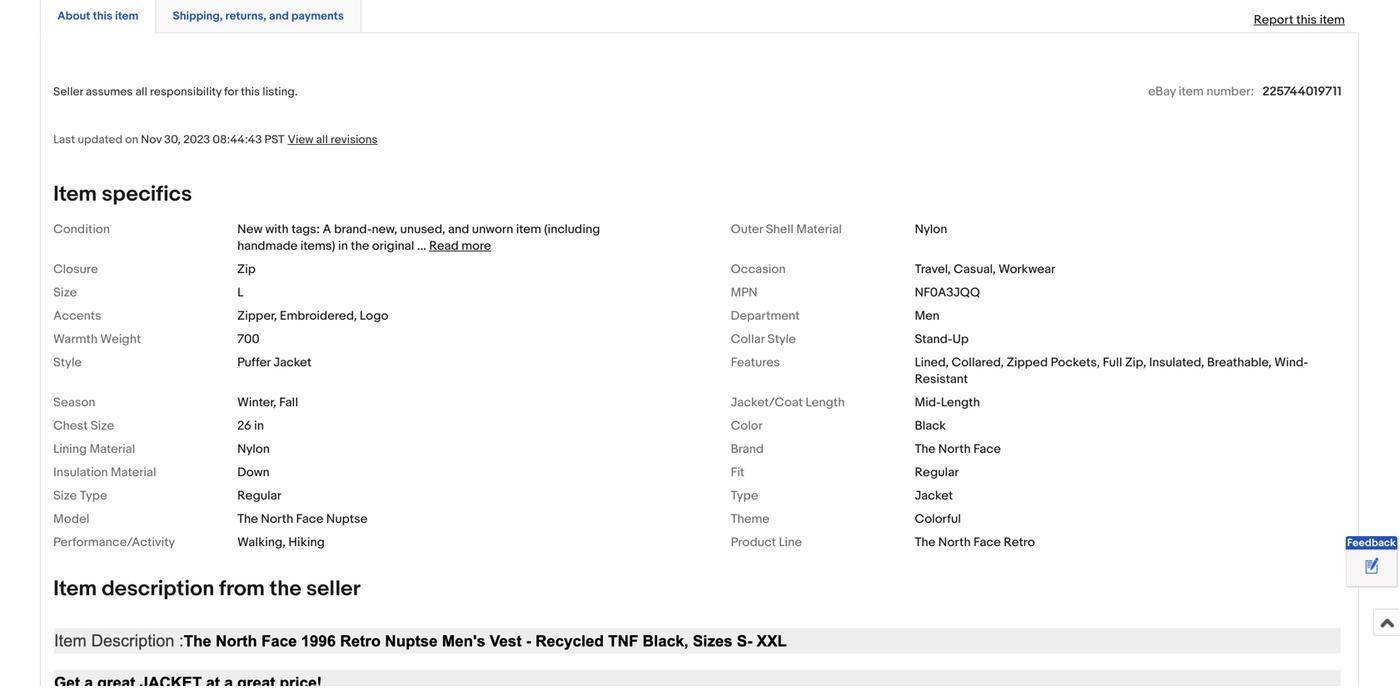 Task type: vqa. For each thing, say whether or not it's contained in the screenshot.
Estimated Between Mon, Dec 11 And Fri, Dec 15 To 29201
no



Task type: locate. For each thing, give the bounding box(es) containing it.
1 horizontal spatial type
[[731, 488, 758, 503]]

chest
[[53, 418, 88, 433]]

report this item link
[[1246, 4, 1353, 36]]

in
[[338, 238, 348, 253], [254, 418, 264, 433]]

the north face
[[915, 442, 1001, 457]]

face for the north face nuptse
[[296, 512, 323, 527]]

1 horizontal spatial length
[[941, 395, 980, 410]]

1 horizontal spatial nylon
[[915, 222, 947, 237]]

0 horizontal spatial and
[[269, 9, 289, 23]]

regular down the north face
[[915, 465, 959, 480]]

tab list
[[40, 0, 1359, 33]]

1 type from the left
[[80, 488, 107, 503]]

item right unworn
[[516, 222, 541, 237]]

size type
[[53, 488, 107, 503]]

zipper,
[[237, 308, 277, 323]]

this right for
[[241, 85, 260, 99]]

item down performance/activity
[[53, 576, 97, 602]]

fall
[[279, 395, 298, 410]]

2 item from the top
[[53, 576, 97, 602]]

length
[[806, 395, 845, 410], [941, 395, 980, 410]]

1 vertical spatial jacket
[[915, 488, 953, 503]]

type down 'insulation material'
[[80, 488, 107, 503]]

2 vertical spatial size
[[53, 488, 77, 503]]

in right the 26
[[254, 418, 264, 433]]

regular for size type
[[237, 488, 281, 503]]

jacket/coat length
[[731, 395, 845, 410]]

the for the north face
[[915, 442, 936, 457]]

0 horizontal spatial in
[[254, 418, 264, 433]]

new
[[237, 222, 263, 237]]

2 length from the left
[[941, 395, 980, 410]]

lined,
[[915, 355, 949, 370]]

1 vertical spatial style
[[53, 355, 82, 370]]

theme
[[731, 512, 770, 527]]

unused,
[[400, 222, 445, 237]]

all right view at top
[[316, 133, 328, 147]]

regular
[[915, 465, 959, 480], [237, 488, 281, 503]]

2 vertical spatial material
[[111, 465, 156, 480]]

1 vertical spatial the
[[237, 512, 258, 527]]

zip,
[[1125, 355, 1147, 370]]

a
[[323, 222, 331, 237]]

ebay
[[1148, 84, 1176, 99]]

and right returns,
[[269, 9, 289, 23]]

face
[[974, 442, 1001, 457], [296, 512, 323, 527], [974, 535, 1001, 550]]

0 vertical spatial material
[[797, 222, 842, 237]]

1 vertical spatial the
[[270, 576, 302, 602]]

style down 'warmth'
[[53, 355, 82, 370]]

item right the about
[[115, 9, 139, 23]]

1 vertical spatial item
[[53, 576, 97, 602]]

1 horizontal spatial and
[[448, 222, 469, 237]]

0 vertical spatial all
[[135, 85, 147, 99]]

0 vertical spatial size
[[53, 285, 77, 300]]

face for the north face retro
[[974, 535, 1001, 550]]

condition
[[53, 222, 110, 237]]

in down brand-
[[338, 238, 348, 253]]

item right report
[[1320, 13, 1345, 28]]

walking, hiking
[[237, 535, 325, 550]]

size down closure
[[53, 285, 77, 300]]

about this item
[[57, 9, 139, 23]]

model
[[53, 512, 89, 527]]

north for the north face
[[938, 442, 971, 457]]

full
[[1103, 355, 1122, 370]]

item specifics
[[53, 181, 192, 207]]

nuptse
[[326, 512, 368, 527]]

the
[[915, 442, 936, 457], [237, 512, 258, 527], [915, 535, 936, 550]]

2 vertical spatial the
[[915, 535, 936, 550]]

the down brand-
[[351, 238, 369, 253]]

jacket
[[273, 355, 312, 370], [915, 488, 953, 503]]

the for the north face nuptse
[[237, 512, 258, 527]]

0 horizontal spatial regular
[[237, 488, 281, 503]]

0 vertical spatial regular
[[915, 465, 959, 480]]

the right from
[[270, 576, 302, 602]]

0 horizontal spatial type
[[80, 488, 107, 503]]

material down lining material at the bottom left
[[111, 465, 156, 480]]

north down colorful
[[938, 535, 971, 550]]

the up the walking,
[[237, 512, 258, 527]]

1 vertical spatial material
[[90, 442, 135, 457]]

0 vertical spatial and
[[269, 9, 289, 23]]

size up model
[[53, 488, 77, 503]]

lined, collared, zipped pockets, full zip, insulated, breathable, wind- resistant
[[915, 355, 1309, 387]]

item up condition
[[53, 181, 97, 207]]

0 vertical spatial north
[[938, 442, 971, 457]]

1 vertical spatial and
[[448, 222, 469, 237]]

the down black
[[915, 442, 936, 457]]

black
[[915, 418, 946, 433]]

face down mid-length
[[974, 442, 1001, 457]]

mpn
[[731, 285, 758, 300]]

2 vertical spatial north
[[938, 535, 971, 550]]

face up 'hiking' at the left bottom of the page
[[296, 512, 323, 527]]

length down resistant
[[941, 395, 980, 410]]

0 horizontal spatial length
[[806, 395, 845, 410]]

0 vertical spatial face
[[974, 442, 1001, 457]]

jacket up colorful
[[915, 488, 953, 503]]

more
[[462, 238, 491, 253]]

2023
[[183, 133, 210, 147]]

outer
[[731, 222, 763, 237]]

face left retro
[[974, 535, 1001, 550]]

length for jacket/coat length
[[806, 395, 845, 410]]

style down department
[[768, 332, 796, 347]]

this for about
[[93, 9, 112, 23]]

unworn
[[472, 222, 513, 237]]

this
[[93, 9, 112, 23], [1297, 13, 1317, 28], [241, 85, 260, 99]]

weight
[[100, 332, 141, 347]]

in inside new with tags: a brand-new, unused, and unworn item (including handmade items) in the original ...
[[338, 238, 348, 253]]

1 vertical spatial regular
[[237, 488, 281, 503]]

nylon up travel,
[[915, 222, 947, 237]]

travel, casual, workwear
[[915, 262, 1056, 277]]

2 type from the left
[[731, 488, 758, 503]]

all right assumes
[[135, 85, 147, 99]]

this right the about
[[93, 9, 112, 23]]

warmth
[[53, 332, 98, 347]]

30,
[[164, 133, 181, 147]]

0 vertical spatial in
[[338, 238, 348, 253]]

north
[[938, 442, 971, 457], [261, 512, 293, 527], [938, 535, 971, 550]]

0 vertical spatial jacket
[[273, 355, 312, 370]]

0 vertical spatial the
[[915, 442, 936, 457]]

1 horizontal spatial style
[[768, 332, 796, 347]]

accents
[[53, 308, 101, 323]]

nylon for outer shell material
[[915, 222, 947, 237]]

item for item specifics
[[53, 181, 97, 207]]

size up lining material at the bottom left
[[91, 418, 114, 433]]

0 vertical spatial item
[[53, 181, 97, 207]]

insulation material
[[53, 465, 156, 480]]

0 vertical spatial the
[[351, 238, 369, 253]]

1 horizontal spatial all
[[316, 133, 328, 147]]

north for the north face nuptse
[[261, 512, 293, 527]]

length right the jacket/coat
[[806, 395, 845, 410]]

0 horizontal spatial the
[[270, 576, 302, 602]]

this right report
[[1297, 13, 1317, 28]]

report
[[1254, 13, 1294, 28]]

jacket right puffer in the left of the page
[[273, 355, 312, 370]]

1 horizontal spatial in
[[338, 238, 348, 253]]

1 item from the top
[[53, 181, 97, 207]]

and
[[269, 9, 289, 23], [448, 222, 469, 237]]

...
[[417, 238, 426, 253]]

original
[[372, 238, 414, 253]]

workwear
[[999, 262, 1056, 277]]

tab list containing about this item
[[40, 0, 1359, 33]]

1 vertical spatial north
[[261, 512, 293, 527]]

item
[[115, 9, 139, 23], [1320, 13, 1345, 28], [1179, 84, 1204, 99], [516, 222, 541, 237]]

nf0a3jqq
[[915, 285, 980, 300]]

new with tags: a brand-new, unused, and unworn item (including handmade items) in the original ...
[[237, 222, 600, 253]]

view all revisions link
[[284, 132, 378, 147]]

1 length from the left
[[806, 395, 845, 410]]

0 horizontal spatial this
[[93, 9, 112, 23]]

0 horizontal spatial jacket
[[273, 355, 312, 370]]

2 vertical spatial face
[[974, 535, 1001, 550]]

collar
[[731, 332, 765, 347]]

item inside new with tags: a brand-new, unused, and unworn item (including handmade items) in the original ...
[[516, 222, 541, 237]]

1 horizontal spatial the
[[351, 238, 369, 253]]

0 horizontal spatial nylon
[[237, 442, 270, 457]]

jacket/coat
[[731, 395, 803, 410]]

the down colorful
[[915, 535, 936, 550]]

mid-
[[915, 395, 941, 410]]

nov
[[141, 133, 162, 147]]

north up the walking, hiking
[[261, 512, 293, 527]]

this for report
[[1297, 13, 1317, 28]]

pockets,
[[1051, 355, 1100, 370]]

nylon
[[915, 222, 947, 237], [237, 442, 270, 457]]

0 vertical spatial nylon
[[915, 222, 947, 237]]

item
[[53, 181, 97, 207], [53, 576, 97, 602]]

material up 'insulation material'
[[90, 442, 135, 457]]

1 horizontal spatial regular
[[915, 465, 959, 480]]

department
[[731, 308, 800, 323]]

north down black
[[938, 442, 971, 457]]

tags:
[[291, 222, 320, 237]]

type up theme
[[731, 488, 758, 503]]

0 horizontal spatial style
[[53, 355, 82, 370]]

nylon for lining material
[[237, 442, 270, 457]]

nylon up down
[[237, 442, 270, 457]]

1 vertical spatial face
[[296, 512, 323, 527]]

walking,
[[237, 535, 286, 550]]

the
[[351, 238, 369, 253], [270, 576, 302, 602]]

1 vertical spatial nylon
[[237, 442, 270, 457]]

material
[[797, 222, 842, 237], [90, 442, 135, 457], [111, 465, 156, 480]]

colorful
[[915, 512, 961, 527]]

all
[[135, 85, 147, 99], [316, 133, 328, 147]]

about this item button
[[57, 8, 139, 24]]

and up read more button
[[448, 222, 469, 237]]

the inside new with tags: a brand-new, unused, and unworn item (including handmade items) in the original ...
[[351, 238, 369, 253]]

1 horizontal spatial jacket
[[915, 488, 953, 503]]

2 horizontal spatial this
[[1297, 13, 1317, 28]]

material right shell
[[797, 222, 842, 237]]

insulation
[[53, 465, 108, 480]]

regular down down
[[237, 488, 281, 503]]

this inside button
[[93, 9, 112, 23]]



Task type: describe. For each thing, give the bounding box(es) containing it.
0 vertical spatial style
[[768, 332, 796, 347]]

zipped
[[1007, 355, 1048, 370]]

travel,
[[915, 262, 951, 277]]

color
[[731, 418, 763, 433]]

shipping, returns, and payments
[[173, 9, 344, 23]]

closure
[[53, 262, 98, 277]]

handmade
[[237, 238, 298, 253]]

collared,
[[952, 355, 1004, 370]]

returns,
[[225, 9, 266, 23]]

item description from the seller
[[53, 576, 361, 602]]

1 vertical spatial all
[[316, 133, 328, 147]]

assumes
[[86, 85, 133, 99]]

26 in
[[237, 418, 264, 433]]

seller
[[53, 85, 83, 99]]

read
[[429, 238, 459, 253]]

number:
[[1207, 84, 1254, 99]]

specifics
[[102, 181, 192, 207]]

north for the north face retro
[[938, 535, 971, 550]]

size for size
[[53, 285, 77, 300]]

occasion
[[731, 262, 786, 277]]

regular for fit
[[915, 465, 959, 480]]

payments
[[291, 9, 344, 23]]

read more
[[429, 238, 491, 253]]

chest size
[[53, 418, 114, 433]]

retro
[[1004, 535, 1035, 550]]

length for mid-length
[[941, 395, 980, 410]]

item right ebay
[[1179, 84, 1204, 99]]

men
[[915, 308, 940, 323]]

lining material
[[53, 442, 135, 457]]

1 horizontal spatial this
[[241, 85, 260, 99]]

revisions
[[331, 133, 378, 147]]

1 vertical spatial in
[[254, 418, 264, 433]]

items)
[[300, 238, 335, 253]]

26
[[237, 418, 251, 433]]

mid-length
[[915, 395, 980, 410]]

warmth weight
[[53, 332, 141, 347]]

material for nylon
[[90, 442, 135, 457]]

wind-
[[1275, 355, 1309, 370]]

0 horizontal spatial all
[[135, 85, 147, 99]]

stand-up
[[915, 332, 969, 347]]

lining
[[53, 442, 87, 457]]

resistant
[[915, 372, 968, 387]]

description
[[102, 576, 214, 602]]

line
[[779, 535, 802, 550]]

last
[[53, 133, 75, 147]]

puffer jacket
[[237, 355, 312, 370]]

with
[[265, 222, 289, 237]]

shell
[[766, 222, 794, 237]]

breathable,
[[1207, 355, 1272, 370]]

updated
[[78, 133, 123, 147]]

(including
[[544, 222, 600, 237]]

zipper, embroidered, logo
[[237, 308, 389, 323]]

insulated,
[[1149, 355, 1204, 370]]

features
[[731, 355, 780, 370]]

700
[[237, 332, 260, 347]]

shipping, returns, and payments button
[[173, 8, 344, 24]]

new,
[[372, 222, 397, 237]]

view
[[288, 133, 314, 147]]

the for the north face retro
[[915, 535, 936, 550]]

l
[[237, 285, 243, 300]]

size for size type
[[53, 488, 77, 503]]

report this item
[[1254, 13, 1345, 28]]

up
[[953, 332, 969, 347]]

material for down
[[111, 465, 156, 480]]

face for the north face
[[974, 442, 1001, 457]]

the north face nuptse
[[237, 512, 368, 527]]

item inside button
[[115, 9, 139, 23]]

listing.
[[263, 85, 298, 99]]

pst
[[264, 133, 284, 147]]

08:44:43
[[213, 133, 262, 147]]

winter, fall
[[237, 395, 298, 410]]

and inside button
[[269, 9, 289, 23]]

puffer
[[237, 355, 271, 370]]

and inside new with tags: a brand-new, unused, and unworn item (including handmade items) in the original ...
[[448, 222, 469, 237]]

product
[[731, 535, 776, 550]]

last updated on nov 30, 2023 08:44:43 pst view all revisions
[[53, 133, 378, 147]]

embroidered,
[[280, 308, 357, 323]]

zip
[[237, 262, 256, 277]]

outer shell material
[[731, 222, 842, 237]]

seller
[[306, 576, 361, 602]]

for
[[224, 85, 238, 99]]

responsibility
[[150, 85, 222, 99]]

item for item description from the seller
[[53, 576, 97, 602]]

the north face retro
[[915, 535, 1035, 550]]

1 vertical spatial size
[[91, 418, 114, 433]]

brand-
[[334, 222, 372, 237]]

casual,
[[954, 262, 996, 277]]

collar style
[[731, 332, 796, 347]]

product line
[[731, 535, 802, 550]]

shipping,
[[173, 9, 223, 23]]



